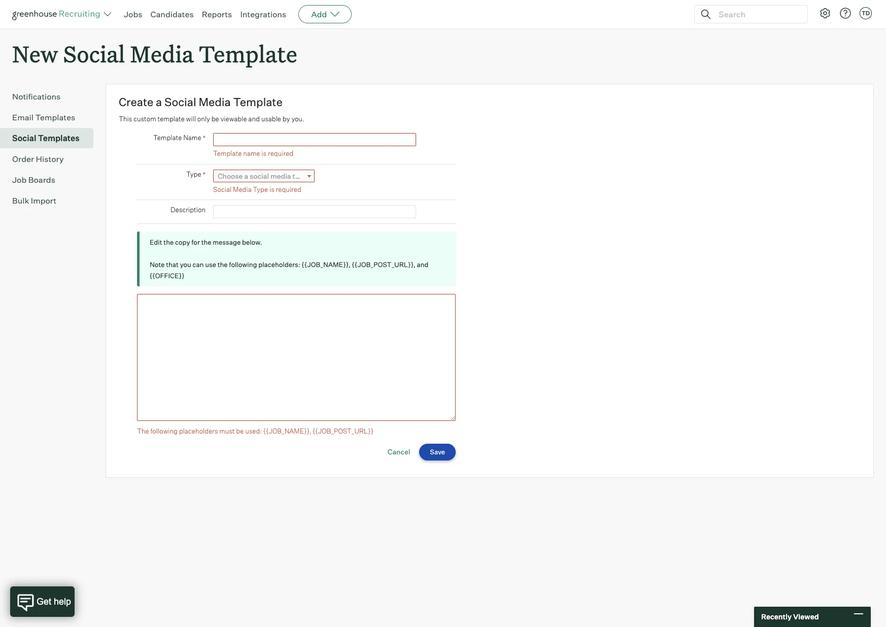 Task type: locate. For each thing, give the bounding box(es) containing it.
template name is required
[[213, 149, 294, 158]]

job boards
[[12, 175, 55, 185]]

that
[[166, 261, 179, 269]]

2 vertical spatial media
[[233, 185, 252, 193]]

order history link
[[12, 153, 89, 165]]

1 vertical spatial be
[[236, 427, 244, 435]]

1 horizontal spatial a
[[244, 171, 248, 180]]

candidates
[[151, 9, 194, 19]]

1 horizontal spatial is
[[270, 185, 275, 193]]

a left social
[[244, 171, 248, 180]]

only
[[197, 115, 210, 123]]

the right edit
[[164, 238, 174, 246]]

placeholders:
[[259, 261, 300, 269]]

viewable
[[221, 115, 247, 123]]

following
[[229, 261, 257, 269], [151, 427, 178, 435]]

be
[[212, 115, 219, 123], [236, 427, 244, 435]]

the following placeholders must be used: {{job_name}}, {{job_post_url}}
[[137, 427, 373, 435]]

message
[[213, 238, 241, 246]]

type up description
[[186, 170, 201, 178]]

a
[[156, 95, 162, 109], [244, 171, 248, 180]]

1 horizontal spatial and
[[417, 261, 429, 269]]

the right use
[[218, 261, 228, 269]]

0 vertical spatial is
[[262, 149, 267, 158]]

jobs link
[[124, 9, 142, 19]]

bulk import link
[[12, 195, 89, 207]]

1 vertical spatial *
[[203, 170, 206, 179]]

and
[[249, 115, 260, 123], [417, 261, 429, 269]]

0 vertical spatial required
[[268, 149, 294, 158]]

job boards link
[[12, 174, 89, 186]]

edit the copy for the message below.
[[150, 238, 262, 246]]

the
[[164, 238, 174, 246], [201, 238, 212, 246], [218, 261, 228, 269]]

{{job_name}}, inside {{job_name}}, {{job_post_url}}, and {{office}}
[[302, 261, 351, 269]]

social media type is required
[[213, 185, 302, 193]]

job
[[12, 175, 27, 185]]

media up this custom template will only be viewable and usable by you.
[[199, 95, 231, 109]]

email templates
[[12, 112, 75, 122]]

required
[[268, 149, 294, 158], [276, 185, 302, 193]]

{{job_name}},
[[302, 261, 351, 269], [264, 427, 311, 435]]

{{job_post_url}},
[[352, 261, 416, 269]]

1 vertical spatial a
[[244, 171, 248, 180]]

0 vertical spatial type
[[186, 170, 201, 178]]

type *
[[186, 170, 206, 179]]

0 horizontal spatial and
[[249, 115, 260, 123]]

1 horizontal spatial be
[[236, 427, 244, 435]]

required up "media" at top
[[268, 149, 294, 158]]

and inside {{job_name}}, {{job_post_url}}, and {{office}}
[[417, 261, 429, 269]]

jobs
[[124, 9, 142, 19]]

media down the choose
[[233, 185, 252, 193]]

usable
[[261, 115, 281, 123]]

candidates link
[[151, 9, 194, 19]]

*
[[203, 134, 206, 142], [203, 170, 206, 179]]

new social media template
[[12, 39, 298, 69]]

0 vertical spatial following
[[229, 261, 257, 269]]

type
[[186, 170, 201, 178], [253, 185, 268, 193]]

this custom template will only be viewable and usable by you.
[[119, 115, 305, 123]]

Description text field
[[213, 205, 416, 218]]

1 vertical spatial is
[[270, 185, 275, 193]]

and right "{{job_post_url}},"
[[417, 261, 429, 269]]

0 horizontal spatial be
[[212, 115, 219, 123]]

recently
[[762, 613, 792, 621]]

1 * from the top
[[203, 134, 206, 142]]

None text field
[[137, 294, 456, 421]]

0 horizontal spatial a
[[156, 95, 162, 109]]

1 horizontal spatial the
[[201, 238, 212, 246]]

the right "for"
[[201, 238, 212, 246]]

* right name at the top left of page
[[203, 134, 206, 142]]

this
[[119, 115, 132, 123]]

template
[[199, 39, 298, 69], [233, 95, 283, 109], [153, 134, 182, 142], [213, 149, 242, 158]]

template inside template name *
[[153, 134, 182, 142]]

required down "media" at top
[[276, 185, 302, 193]]

1 vertical spatial following
[[151, 427, 178, 435]]

order
[[12, 154, 34, 164]]

templates down "email templates" link
[[38, 133, 80, 143]]

templates down notifications link
[[35, 112, 75, 122]]

0 vertical spatial a
[[156, 95, 162, 109]]

social
[[250, 171, 269, 180]]

media down candidates link
[[130, 39, 194, 69]]

type down social
[[253, 185, 268, 193]]

Search text field
[[717, 7, 799, 22]]

0 vertical spatial *
[[203, 134, 206, 142]]

template down template
[[153, 134, 182, 142]]

1 vertical spatial templates
[[38, 133, 80, 143]]

0 horizontal spatial type
[[186, 170, 201, 178]]

a inside choose a social media type link
[[244, 171, 248, 180]]

use
[[205, 261, 216, 269]]

1 vertical spatial type
[[253, 185, 268, 193]]

placeholders
[[179, 427, 218, 435]]

type inside type *
[[186, 170, 201, 178]]

None submit
[[420, 444, 456, 461]]

1 vertical spatial and
[[417, 261, 429, 269]]

0 vertical spatial media
[[130, 39, 194, 69]]

1 vertical spatial media
[[199, 95, 231, 109]]

* left the choose
[[203, 170, 206, 179]]

and left usable
[[249, 115, 260, 123]]

viewed
[[794, 613, 819, 621]]

can
[[193, 261, 204, 269]]

social
[[63, 39, 125, 69], [165, 95, 196, 109], [12, 133, 36, 143], [213, 185, 232, 193]]

0 vertical spatial {{job_name}},
[[302, 261, 351, 269]]

be right must
[[236, 427, 244, 435]]

templates for email templates
[[35, 112, 75, 122]]

order history
[[12, 154, 64, 164]]

is down choose a social media type link
[[270, 185, 275, 193]]

following right the
[[151, 427, 178, 435]]

templates
[[35, 112, 75, 122], [38, 133, 80, 143]]

0 horizontal spatial following
[[151, 427, 178, 435]]

a up template
[[156, 95, 162, 109]]

add button
[[299, 5, 352, 23]]

greenhouse recruiting image
[[12, 8, 104, 20]]

is
[[262, 149, 267, 158], [270, 185, 275, 193]]

0 vertical spatial templates
[[35, 112, 75, 122]]

a for choose
[[244, 171, 248, 180]]

email
[[12, 112, 33, 122]]

0 vertical spatial and
[[249, 115, 260, 123]]

following down below.
[[229, 261, 257, 269]]

be right the only
[[212, 115, 219, 123]]

is right name
[[262, 149, 267, 158]]

2 horizontal spatial the
[[218, 261, 228, 269]]

{{job_name}}, right placeholders:
[[302, 261, 351, 269]]

media
[[130, 39, 194, 69], [199, 95, 231, 109], [233, 185, 252, 193]]

0 horizontal spatial is
[[262, 149, 267, 158]]

{{job_name}}, right used:
[[264, 427, 311, 435]]



Task type: vqa. For each thing, say whether or not it's contained in the screenshot.
topmost be
yes



Task type: describe. For each thing, give the bounding box(es) containing it.
bulk
[[12, 196, 29, 206]]

1 vertical spatial {{job_name}},
[[264, 427, 311, 435]]

social templates
[[12, 133, 80, 143]]

td
[[862, 10, 870, 17]]

1 horizontal spatial type
[[253, 185, 268, 193]]

0 vertical spatial be
[[212, 115, 219, 123]]

you
[[180, 261, 191, 269]]

reports link
[[202, 9, 232, 19]]

create
[[119, 95, 154, 109]]

0 horizontal spatial the
[[164, 238, 174, 246]]

reports
[[202, 9, 232, 19]]

cancel
[[388, 447, 411, 456]]

for
[[192, 238, 200, 246]]

1 vertical spatial required
[[276, 185, 302, 193]]

2 * from the top
[[203, 170, 206, 179]]

name
[[243, 149, 260, 158]]

1 horizontal spatial media
[[199, 95, 231, 109]]

choose a social media type link
[[213, 169, 315, 182]]

email templates link
[[12, 111, 89, 123]]

Template Name text field
[[213, 133, 416, 146]]

template up the choose
[[213, 149, 242, 158]]

1 horizontal spatial following
[[229, 261, 257, 269]]

configure image
[[820, 7, 832, 19]]

name
[[183, 134, 201, 142]]

type
[[293, 171, 308, 180]]

integrations link
[[240, 9, 286, 19]]

{{job_name}}, {{job_post_url}}, and {{office}}
[[150, 261, 429, 280]]

{{office}}
[[150, 272, 184, 280]]

copy
[[175, 238, 190, 246]]

create a social media template
[[119, 95, 283, 109]]

choose
[[218, 171, 243, 180]]

used:
[[245, 427, 262, 435]]

import
[[31, 196, 56, 206]]

td button
[[860, 7, 872, 19]]

template
[[158, 115, 185, 123]]

template down integrations link at left top
[[199, 39, 298, 69]]

description
[[171, 206, 206, 214]]

boards
[[28, 175, 55, 185]]

notifications link
[[12, 90, 89, 103]]

by
[[283, 115, 290, 123]]

templates for social templates
[[38, 133, 80, 143]]

below.
[[242, 238, 262, 246]]

integrations
[[240, 9, 286, 19]]

edit
[[150, 238, 162, 246]]

cancel link
[[388, 447, 411, 456]]

notifications
[[12, 92, 61, 102]]

td button
[[858, 5, 874, 21]]

media
[[271, 171, 291, 180]]

bulk import
[[12, 196, 56, 206]]

custom
[[134, 115, 156, 123]]

must
[[220, 427, 235, 435]]

choose a social media type
[[218, 171, 308, 180]]

template name *
[[153, 134, 206, 142]]

0 horizontal spatial media
[[130, 39, 194, 69]]

the
[[137, 427, 149, 435]]

note
[[150, 261, 165, 269]]

social templates link
[[12, 132, 89, 144]]

history
[[36, 154, 64, 164]]

add
[[311, 9, 327, 19]]

recently viewed
[[762, 613, 819, 621]]

you.
[[292, 115, 305, 123]]

note that you can use the following placeholders:
[[150, 261, 302, 269]]

a for create
[[156, 95, 162, 109]]

template up usable
[[233, 95, 283, 109]]

2 horizontal spatial media
[[233, 185, 252, 193]]

{{job_post_url}}
[[313, 427, 373, 435]]

new
[[12, 39, 58, 69]]

will
[[186, 115, 196, 123]]



